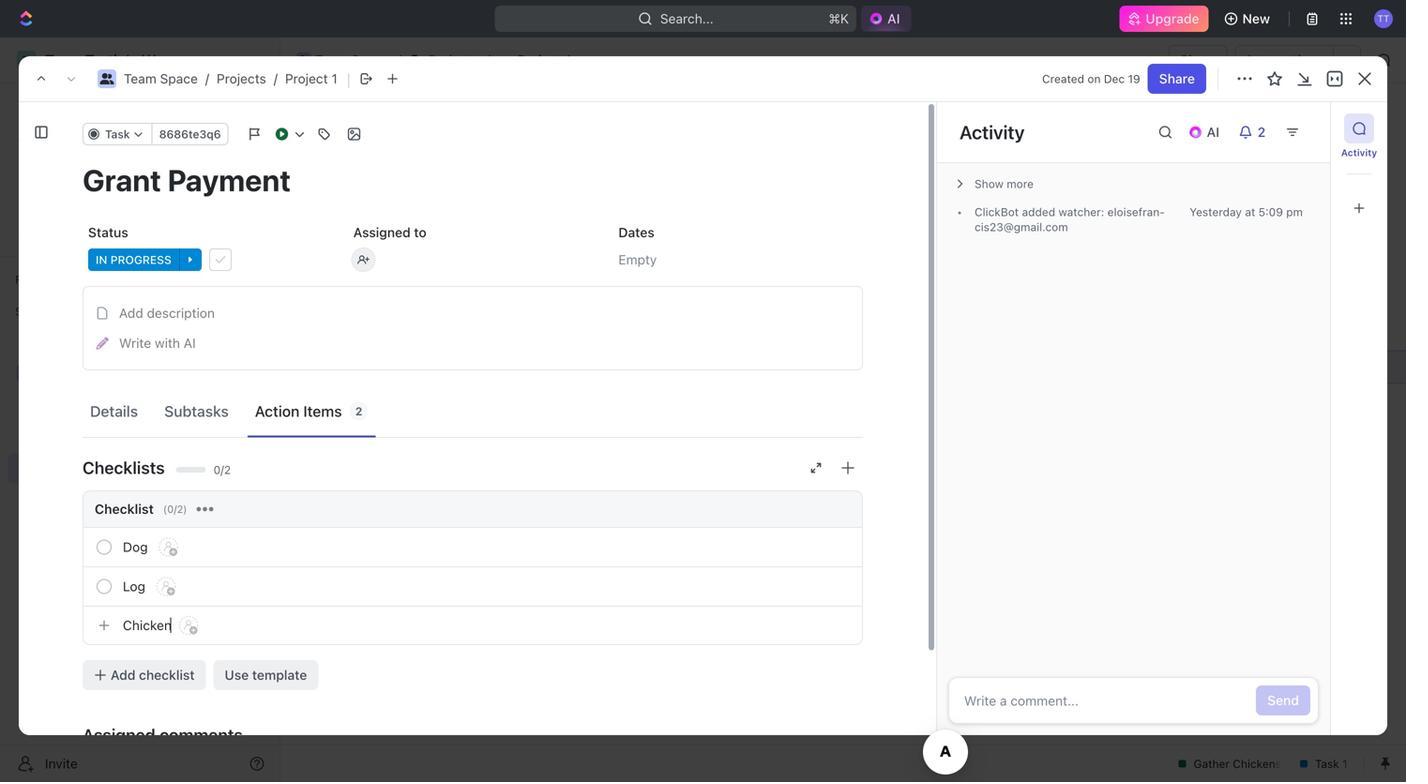 Task type: vqa. For each thing, say whether or not it's contained in the screenshot.
user group image
yes



Task type: describe. For each thing, give the bounding box(es) containing it.
invite
[[45, 756, 78, 772]]

|
[[347, 69, 351, 88]]

⌘k
[[829, 11, 849, 26]]

share button down upgrade
[[1169, 45, 1228, 75]]

team space inside tree
[[45, 365, 119, 381]]

0 vertical spatial team space
[[315, 52, 389, 68]]

task sidebar content section
[[933, 102, 1330, 736]]

assigned to
[[353, 225, 427, 240]]

task sidebar navigation tab list
[[1339, 114, 1380, 223]]

show
[[975, 177, 1004, 190]]

payment
[[416, 359, 470, 375]]

send button
[[1256, 686, 1311, 716]]

tree inside sidebar 'navigation'
[[8, 326, 272, 580]]

1 vertical spatial share
[[1159, 71, 1195, 86]]

0 vertical spatial ai
[[888, 11, 900, 26]]

19
[[1128, 72, 1140, 85]]

spaces
[[15, 305, 55, 318]]

new button
[[1216, 4, 1282, 34]]

team inside the team space / projects / project 1 |
[[124, 71, 156, 86]]

1 horizontal spatial in progress
[[350, 266, 426, 279]]

created
[[1042, 72, 1084, 85]]

0 vertical spatial 1
[[565, 52, 571, 68]]

grant
[[378, 359, 413, 375]]

write with ai button
[[89, 328, 857, 358]]

1 vertical spatial ai button
[[1181, 117, 1231, 147]]

clickbot
[[975, 205, 1019, 219]]

dates
[[619, 225, 655, 240]]

favorites
[[15, 273, 65, 286]]

on
[[1088, 72, 1101, 85]]

team inside team space link
[[45, 365, 78, 381]]

eloisefran
[[1108, 205, 1165, 219]]

team space link inside tree
[[45, 358, 268, 388]]

inbox
[[45, 130, 78, 145]]

use
[[225, 667, 249, 683]]

task inside add task button
[[1299, 121, 1327, 136]]

log
[[123, 579, 145, 594]]

assigned comments button
[[83, 713, 863, 758]]

grant payment link
[[373, 354, 650, 381]]

empty
[[619, 252, 657, 267]]

with
[[155, 335, 180, 351]]

activity inside task sidebar content section
[[960, 121, 1025, 143]]

to
[[414, 225, 427, 240]]

add description
[[119, 305, 215, 321]]

use template
[[225, 667, 307, 683]]

1 inside the team space / projects / project 1 |
[[332, 71, 338, 86]]

projects inside the team space / projects / project 1 |
[[217, 71, 266, 86]]

favorites button
[[8, 268, 83, 291]]

dec
[[1104, 72, 1125, 85]]

status
[[88, 225, 128, 240]]

send
[[1268, 693, 1299, 708]]

user group image
[[19, 368, 33, 379]]

pm
[[1286, 205, 1303, 219]]

projects inside tree
[[56, 397, 106, 413]]

yesterday at 5:09 pm
[[1190, 205, 1303, 219]]

0 horizontal spatial user group image
[[100, 73, 114, 84]]

dashboards link
[[8, 187, 272, 217]]

2 button
[[1231, 117, 1278, 147]]

add description button
[[89, 298, 857, 328]]

watcher:
[[1059, 205, 1104, 219]]

checklists
[[83, 458, 165, 478]]

2 vertical spatial project
[[326, 112, 410, 143]]

task button
[[83, 123, 153, 145]]

2 inside 2 dropdown button
[[1258, 124, 1266, 140]]

add for add description
[[119, 305, 143, 321]]

chicken
[[123, 618, 172, 633]]

cis23@gmail.com
[[975, 205, 1165, 234]]

ai inside dropdown button
[[1207, 124, 1220, 140]]

yesterday
[[1190, 205, 1242, 219]]

sidebar navigation
[[0, 38, 281, 782]]

checklist
[[95, 501, 154, 517]]

pencil image
[[96, 337, 109, 350]]

use template button
[[213, 660, 318, 690]]

in progress inside dropdown button
[[96, 253, 171, 266]]

team space / projects / project 1 |
[[124, 69, 351, 88]]

upgrade link
[[1120, 6, 1209, 32]]

add checklist
[[111, 667, 195, 683]]

search...
[[660, 11, 714, 26]]



Task type: locate. For each thing, give the bounding box(es) containing it.
in progress down status
[[96, 253, 171, 266]]

1 horizontal spatial task
[[1299, 121, 1327, 136]]

(0/2)
[[163, 503, 187, 516]]

progress
[[110, 253, 171, 266], [365, 266, 426, 279]]

template
[[252, 667, 307, 683]]

dashboards
[[45, 194, 118, 209]]

5:09
[[1259, 205, 1283, 219]]

ai button up yesterday
[[1181, 117, 1231, 147]]

progress down status
[[110, 253, 171, 266]]

0 horizontal spatial ai
[[184, 335, 196, 351]]

ai right with
[[184, 335, 196, 351]]

ai
[[888, 11, 900, 26], [1207, 124, 1220, 140], [184, 335, 196, 351]]

add for add task
[[1271, 121, 1296, 136]]

in down status
[[96, 253, 107, 266]]

1 horizontal spatial activity
[[1341, 147, 1377, 158]]

1 horizontal spatial space
[[160, 71, 198, 86]]

1 horizontal spatial 1
[[415, 112, 428, 143]]

in down assigned to on the left of page
[[350, 266, 362, 279]]

2 vertical spatial projects
[[56, 397, 106, 413]]

grant payment
[[378, 359, 470, 375]]

0 horizontal spatial 2
[[355, 405, 363, 418]]

user group image up home link
[[100, 73, 114, 84]]

home
[[45, 98, 81, 114]]

assigned for assigned to
[[353, 225, 411, 240]]

add task button
[[1259, 114, 1339, 144]]

projects link
[[405, 49, 483, 71], [217, 71, 266, 86], [56, 390, 220, 420]]

0 vertical spatial 2
[[1258, 124, 1266, 140]]

add checklist button
[[83, 660, 206, 690]]

in
[[96, 253, 107, 266], [350, 266, 362, 279]]

0 horizontal spatial team
[[45, 365, 78, 381]]

in progress down assigned to on the left of page
[[350, 266, 426, 279]]

projects
[[429, 52, 478, 68], [217, 71, 266, 86], [56, 397, 106, 413]]

0 vertical spatial user group image
[[298, 55, 310, 65]]

0 horizontal spatial project 1
[[326, 112, 434, 143]]

action
[[255, 402, 300, 420]]

add
[[1271, 121, 1296, 136], [119, 305, 143, 321], [111, 667, 136, 683]]

team space
[[315, 52, 389, 68], [45, 365, 119, 381]]

assigned for assigned comments
[[83, 725, 156, 745]]

at
[[1245, 205, 1256, 219]]

1 vertical spatial project 1
[[326, 112, 434, 143]]

0 vertical spatial team
[[315, 52, 348, 68]]

1 vertical spatial add
[[119, 305, 143, 321]]

0 horizontal spatial progress
[[110, 253, 171, 266]]

0 horizontal spatial project 1 link
[[285, 71, 338, 86]]

show more button
[[948, 171, 1319, 197]]

hide button
[[966, 216, 1006, 239]]

more
[[1007, 177, 1034, 190]]

1 horizontal spatial assigned
[[353, 225, 411, 240]]

ai button right ⌘k
[[861, 6, 911, 32]]

ai button
[[861, 6, 911, 32], [1181, 117, 1231, 147]]

1 vertical spatial activity
[[1341, 147, 1377, 158]]

automations button
[[1236, 46, 1333, 74]]

action items
[[255, 402, 342, 420]]

project inside the team space / projects / project 1 |
[[285, 71, 328, 86]]

description
[[147, 305, 215, 321]]

1 vertical spatial project
[[285, 71, 328, 86]]

add up write
[[119, 305, 143, 321]]

2 vertical spatial ai
[[184, 335, 196, 351]]

dog
[[123, 539, 148, 555]]

share down upgrade
[[1180, 52, 1216, 68]]

assigned left to
[[353, 225, 411, 240]]

0 horizontal spatial space
[[81, 365, 119, 381]]

share button right the 19
[[1148, 64, 1206, 94]]

1 vertical spatial assigned
[[83, 725, 156, 745]]

0 horizontal spatial in progress
[[96, 253, 171, 266]]

progress inside dropdown button
[[110, 253, 171, 266]]

tree
[[8, 326, 272, 580]]

1 horizontal spatial in
[[350, 266, 362, 279]]

new
[[1243, 11, 1270, 26]]

1 horizontal spatial projects
[[217, 71, 266, 86]]

created on dec 19
[[1042, 72, 1140, 85]]

1 horizontal spatial team
[[124, 71, 156, 86]]

0 horizontal spatial team space
[[45, 365, 119, 381]]

1 vertical spatial team space
[[45, 365, 119, 381]]

space
[[351, 52, 389, 68], [160, 71, 198, 86], [81, 365, 119, 381]]

automations
[[1245, 52, 1324, 68]]

inbox link
[[8, 123, 272, 153]]

ai button
[[1181, 117, 1231, 147]]

0 vertical spatial assigned
[[353, 225, 411, 240]]

assigned down add checklist button
[[83, 725, 156, 745]]

space inside the team space / projects / project 1 |
[[160, 71, 198, 86]]

0 horizontal spatial in
[[96, 253, 107, 266]]

0 horizontal spatial assigned
[[83, 725, 156, 745]]

ai inside "button"
[[184, 335, 196, 351]]

2 vertical spatial add
[[111, 667, 136, 683]]

0 horizontal spatial ai button
[[861, 6, 911, 32]]

details
[[90, 402, 138, 420]]

1 vertical spatial ai
[[1207, 124, 1220, 140]]

0 horizontal spatial task
[[105, 128, 130, 141]]

2 right the items
[[355, 405, 363, 418]]

add task
[[1271, 121, 1327, 136]]

1 horizontal spatial 2
[[1258, 124, 1266, 140]]

1
[[565, 52, 571, 68], [332, 71, 338, 86], [415, 112, 428, 143]]

2 horizontal spatial team
[[315, 52, 348, 68]]

0 vertical spatial project
[[518, 52, 562, 68]]

add left checklist
[[111, 667, 136, 683]]

checklist (0/2)
[[95, 501, 187, 517]]

ai left 2 dropdown button
[[1207, 124, 1220, 140]]

subtasks
[[164, 402, 229, 420]]

in inside dropdown button
[[96, 253, 107, 266]]

1 horizontal spatial progress
[[365, 266, 426, 279]]

empty button
[[613, 243, 863, 277]]

tt
[[1378, 13, 1390, 24]]

1 vertical spatial team
[[124, 71, 156, 86]]

0 vertical spatial activity
[[960, 121, 1025, 143]]

assigned inside assigned comments dropdown button
[[83, 725, 156, 745]]

eloisefran cis23@gmail.com
[[975, 205, 1165, 234]]

2 vertical spatial space
[[81, 365, 119, 381]]

2 vertical spatial 1
[[415, 112, 428, 143]]

1 horizontal spatial ai button
[[1181, 117, 1231, 147]]

task down home link
[[105, 128, 130, 141]]

2 vertical spatial team
[[45, 365, 78, 381]]

added watcher:
[[1019, 205, 1108, 219]]

share button
[[1169, 45, 1228, 75], [1148, 64, 1206, 94]]

team space up |
[[315, 52, 389, 68]]

add inside add checklist button
[[111, 667, 136, 683]]

team up home link
[[124, 71, 156, 86]]

share right the 19
[[1159, 71, 1195, 86]]

1 vertical spatial user group image
[[100, 73, 114, 84]]

team space link
[[292, 49, 394, 71], [124, 71, 198, 86], [45, 358, 268, 388]]

items
[[303, 402, 342, 420]]

2 horizontal spatial ai
[[1207, 124, 1220, 140]]

team space down 'pencil' image
[[45, 365, 119, 381]]

0 vertical spatial share
[[1180, 52, 1216, 68]]

0 vertical spatial project 1
[[518, 52, 571, 68]]

1 horizontal spatial project 1
[[518, 52, 571, 68]]

user group image up the team space / projects / project 1 |
[[298, 55, 310, 65]]

task right 2 dropdown button
[[1299, 121, 1327, 136]]

1 horizontal spatial ai
[[888, 11, 900, 26]]

details button
[[83, 394, 146, 429]]

/
[[398, 52, 401, 68], [487, 52, 490, 68], [205, 71, 209, 86], [274, 71, 278, 86]]

activity inside task sidebar navigation tab list
[[1341, 147, 1377, 158]]

in progress
[[96, 253, 171, 266], [350, 266, 426, 279]]

comments
[[160, 725, 243, 745]]

user group image
[[298, 55, 310, 65], [100, 73, 114, 84]]

0 vertical spatial space
[[351, 52, 389, 68]]

team
[[315, 52, 348, 68], [124, 71, 156, 86], [45, 365, 78, 381]]

tt button
[[1369, 4, 1399, 34]]

8686te3q6 button
[[152, 123, 228, 145]]

write
[[119, 335, 151, 351]]

assigned comments
[[83, 725, 243, 745]]

tree containing team space
[[8, 326, 272, 580]]

1 vertical spatial 1
[[332, 71, 338, 86]]

1 vertical spatial projects
[[217, 71, 266, 86]]

upgrade
[[1146, 11, 1200, 26]]

home link
[[8, 91, 272, 121]]

1 horizontal spatial project 1 link
[[494, 49, 576, 71]]

0 vertical spatial projects
[[429, 52, 478, 68]]

subtasks button
[[157, 394, 236, 429]]

2
[[1258, 124, 1266, 140], [355, 405, 363, 418]]

Edit task name text field
[[83, 162, 863, 198]]

space inside tree
[[81, 365, 119, 381]]

0 vertical spatial ai button
[[861, 6, 911, 32]]

add inside add description button
[[119, 305, 143, 321]]

ai right ⌘k
[[888, 11, 900, 26]]

checklist
[[139, 667, 195, 683]]

progress down assigned to on the left of page
[[365, 266, 426, 279]]

2 horizontal spatial space
[[351, 52, 389, 68]]

show more
[[975, 177, 1034, 190]]

write with ai
[[119, 335, 196, 351]]

add for add checklist
[[111, 667, 136, 683]]

0 horizontal spatial projects
[[56, 397, 106, 413]]

add down 'automations' 'button'
[[1271, 121, 1296, 136]]

Search tasks... text field
[[1173, 213, 1360, 242]]

0 horizontal spatial activity
[[960, 121, 1025, 143]]

0/2
[[214, 463, 231, 477]]

hide
[[974, 221, 999, 234]]

added
[[1022, 205, 1056, 219]]

project 1 link
[[494, 49, 576, 71], [285, 71, 338, 86]]

2 horizontal spatial 1
[[565, 52, 571, 68]]

team right user group icon
[[45, 365, 78, 381]]

team up |
[[315, 52, 348, 68]]

2 horizontal spatial projects
[[429, 52, 478, 68]]

2 left add task
[[1258, 124, 1266, 140]]

1 vertical spatial space
[[160, 71, 198, 86]]

1 horizontal spatial user group image
[[298, 55, 310, 65]]

in progress button
[[83, 243, 333, 277]]

add inside add task button
[[1271, 121, 1296, 136]]

0 vertical spatial add
[[1271, 121, 1296, 136]]

1 vertical spatial 2
[[355, 405, 363, 418]]

0 horizontal spatial 1
[[332, 71, 338, 86]]

task inside task dropdown button
[[105, 128, 130, 141]]

project
[[518, 52, 562, 68], [285, 71, 328, 86], [326, 112, 410, 143]]

8686te3q6
[[159, 128, 221, 141]]

1 horizontal spatial team space
[[315, 52, 389, 68]]



